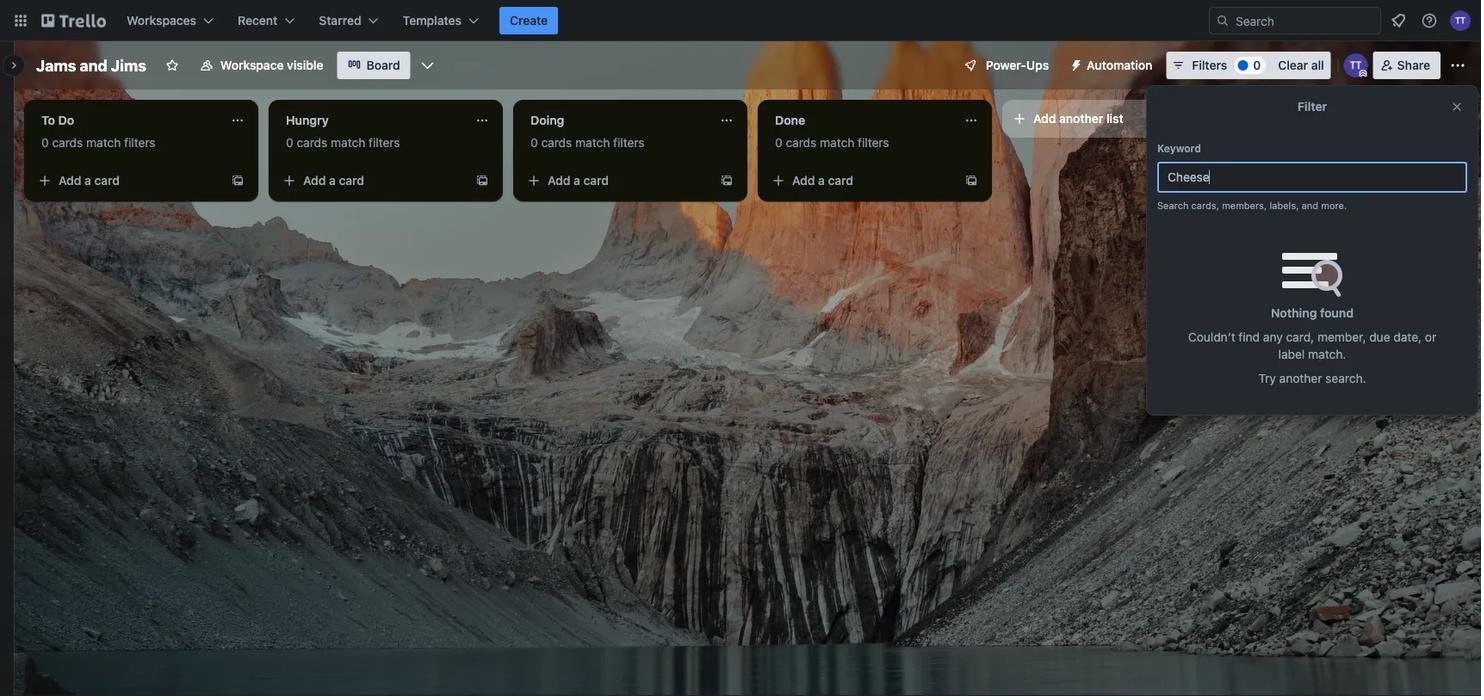 Task type: describe. For each thing, give the bounding box(es) containing it.
match for hungry
[[331, 136, 365, 150]]

0 horizontal spatial terry turtle (terryturtle) image
[[1344, 53, 1368, 77]]

automation
[[1087, 58, 1152, 72]]

nothing found image
[[1282, 253, 1342, 298]]

add a card button for hungry
[[276, 167, 468, 195]]

create from template… image for done
[[964, 174, 978, 188]]

cards for done
[[786, 136, 817, 150]]

member,
[[1317, 330, 1366, 344]]

workspaces
[[127, 13, 196, 28]]

power-
[[986, 58, 1026, 72]]

filters for done
[[858, 136, 889, 150]]

0 for to do
[[41, 136, 49, 150]]

found
[[1320, 306, 1354, 320]]

and inside the jams and jims text box
[[80, 56, 107, 74]]

star or unstar board image
[[165, 59, 179, 72]]

automation button
[[1063, 52, 1163, 79]]

due
[[1369, 330, 1390, 344]]

0 cards match filters for done
[[775, 136, 889, 150]]

couldn't find any card, member, due date, or label match.
[[1188, 330, 1436, 362]]

try another search.
[[1258, 372, 1366, 386]]

couldn't
[[1188, 330, 1235, 344]]

add a card for to do
[[59, 174, 120, 188]]

clear all button
[[1271, 52, 1331, 79]]

labels,
[[1270, 200, 1299, 211]]

0 for done
[[775, 136, 782, 150]]

share button
[[1373, 52, 1441, 79]]

board
[[366, 58, 400, 72]]

visible
[[287, 58, 323, 72]]

To Do text field
[[31, 107, 220, 134]]

filters for to do
[[124, 136, 156, 150]]

Doing text field
[[520, 107, 710, 134]]

workspace visible
[[220, 58, 323, 72]]

Search field
[[1230, 8, 1380, 34]]

card for to do
[[94, 174, 120, 188]]

clear all
[[1278, 58, 1324, 72]]

search cards, members, labels, and more.
[[1157, 200, 1347, 211]]

Done text field
[[765, 107, 954, 134]]

0 cards match filters for to do
[[41, 136, 156, 150]]

cards for hungry
[[297, 136, 327, 150]]

add a card for hungry
[[303, 174, 364, 188]]

customize views image
[[419, 57, 436, 74]]

card for done
[[828, 174, 853, 188]]

primary element
[[0, 0, 1481, 41]]

done
[[775, 113, 805, 127]]

open information menu image
[[1421, 12, 1438, 29]]

0 for hungry
[[286, 136, 293, 150]]

0 left clear
[[1253, 58, 1261, 72]]

share
[[1397, 58, 1430, 72]]

cards for doing
[[541, 136, 572, 150]]

to
[[41, 113, 55, 127]]

recent button
[[227, 7, 305, 34]]

or
[[1425, 330, 1436, 344]]

ups
[[1026, 58, 1049, 72]]

0 cards match filters for hungry
[[286, 136, 400, 150]]

a for to do
[[84, 174, 91, 188]]

all
[[1311, 58, 1324, 72]]

search
[[1157, 200, 1189, 211]]

card for doing
[[583, 174, 609, 188]]

list
[[1107, 112, 1123, 126]]

sm image
[[1063, 52, 1087, 76]]

a for doing
[[574, 174, 580, 188]]

power-ups button
[[951, 52, 1059, 79]]

cards,
[[1191, 200, 1219, 211]]

create from template… image for hungry
[[475, 174, 489, 188]]

filters for doing
[[613, 136, 645, 150]]

match for doing
[[575, 136, 610, 150]]

match for done
[[820, 136, 854, 150]]

starred
[[319, 13, 361, 28]]

workspaces button
[[116, 7, 224, 34]]

nothing
[[1271, 306, 1317, 320]]

date,
[[1394, 330, 1422, 344]]

match for to do
[[86, 136, 121, 150]]

more.
[[1321, 200, 1347, 211]]

recent
[[238, 13, 278, 28]]

filters for hungry
[[369, 136, 400, 150]]

add for to do
[[59, 174, 81, 188]]

filter
[[1298, 99, 1327, 114]]

Board name text field
[[28, 52, 155, 79]]



Task type: vqa. For each thing, say whether or not it's contained in the screenshot.
MARKETING in the Team Goal Setting Central by Trello Marketing Team Keep execs and higher-ups happy with this clear and trackable goal setting process.
no



Task type: locate. For each thing, give the bounding box(es) containing it.
1 create from template… image from the left
[[231, 174, 245, 188]]

2 horizontal spatial create from template… image
[[964, 174, 978, 188]]

1 card from the left
[[94, 174, 120, 188]]

do
[[58, 113, 74, 127]]

4 match from the left
[[820, 136, 854, 150]]

add a card for done
[[792, 174, 853, 188]]

filters
[[124, 136, 156, 150], [369, 136, 400, 150], [613, 136, 645, 150], [858, 136, 889, 150]]

a down done text field
[[818, 174, 825, 188]]

1 filters from the left
[[124, 136, 156, 150]]

4 add a card button from the left
[[765, 167, 958, 195]]

a for hungry
[[329, 174, 336, 188]]

members,
[[1222, 200, 1267, 211]]

1 0 cards match filters from the left
[[41, 136, 156, 150]]

add down ups
[[1033, 112, 1056, 126]]

and left jims
[[80, 56, 107, 74]]

switch to… image
[[12, 12, 29, 29]]

card,
[[1286, 330, 1314, 344]]

a for done
[[818, 174, 825, 188]]

2 add a card button from the left
[[276, 167, 468, 195]]

add down doing
[[548, 174, 570, 188]]

cards down doing
[[541, 136, 572, 150]]

terry turtle (terryturtle) image right "open information menu" 'icon'
[[1450, 10, 1471, 31]]

close popover image
[[1450, 100, 1464, 114]]

nothing found
[[1271, 306, 1354, 320]]

filters down to do text box
[[124, 136, 156, 150]]

3 card from the left
[[583, 174, 609, 188]]

1 horizontal spatial another
[[1279, 372, 1322, 386]]

add down do
[[59, 174, 81, 188]]

workspace visible button
[[189, 52, 334, 79]]

3 match from the left
[[575, 136, 610, 150]]

add
[[1033, 112, 1056, 126], [59, 174, 81, 188], [303, 174, 326, 188], [548, 174, 570, 188], [792, 174, 815, 188]]

match
[[86, 136, 121, 150], [331, 136, 365, 150], [575, 136, 610, 150], [820, 136, 854, 150]]

card down doing text box
[[583, 174, 609, 188]]

find
[[1239, 330, 1260, 344]]

2 card from the left
[[339, 174, 364, 188]]

terry turtle (terryturtle) image right all
[[1344, 53, 1368, 77]]

0 cards match filters down doing text box
[[530, 136, 645, 150]]

0
[[1253, 58, 1261, 72], [41, 136, 49, 150], [286, 136, 293, 150], [530, 136, 538, 150], [775, 136, 782, 150]]

back to home image
[[41, 7, 106, 34]]

templates
[[403, 13, 462, 28]]

1 vertical spatial terry turtle (terryturtle) image
[[1344, 53, 1368, 77]]

jams and jims
[[36, 56, 146, 74]]

filters
[[1192, 58, 1227, 72]]

try
[[1258, 372, 1276, 386]]

add for done
[[792, 174, 815, 188]]

4 add a card from the left
[[792, 174, 853, 188]]

0 down hungry
[[286, 136, 293, 150]]

1 horizontal spatial and
[[1302, 200, 1318, 211]]

any
[[1263, 330, 1283, 344]]

4 a from the left
[[818, 174, 825, 188]]

0 vertical spatial another
[[1059, 112, 1103, 126]]

keyword
[[1157, 142, 1201, 154]]

jams
[[36, 56, 76, 74]]

another left list
[[1059, 112, 1103, 126]]

0 cards match filters down hungry text box
[[286, 136, 400, 150]]

2 filters from the left
[[369, 136, 400, 150]]

add a card button down done text field
[[765, 167, 958, 195]]

1 a from the left
[[84, 174, 91, 188]]

3 filters from the left
[[613, 136, 645, 150]]

label
[[1278, 347, 1305, 362]]

doing
[[530, 113, 564, 127]]

1 horizontal spatial terry turtle (terryturtle) image
[[1450, 10, 1471, 31]]

add a card button for to do
[[31, 167, 224, 195]]

1 horizontal spatial create from template… image
[[475, 174, 489, 188]]

1 vertical spatial another
[[1279, 372, 1322, 386]]

0 vertical spatial terry turtle (terryturtle) image
[[1450, 10, 1471, 31]]

filters down hungry text box
[[369, 136, 400, 150]]

0 cards match filters down to do text box
[[41, 136, 156, 150]]

clear
[[1278, 58, 1308, 72]]

4 filters from the left
[[858, 136, 889, 150]]

match.
[[1308, 347, 1346, 362]]

add another list button
[[1002, 100, 1237, 138]]

this member is an admin of this board. image
[[1359, 70, 1367, 77]]

card
[[94, 174, 120, 188], [339, 174, 364, 188], [583, 174, 609, 188], [828, 174, 853, 188]]

add a card for doing
[[548, 174, 609, 188]]

jims
[[111, 56, 146, 74]]

2 a from the left
[[329, 174, 336, 188]]

filters down doing text box
[[613, 136, 645, 150]]

and
[[80, 56, 107, 74], [1302, 200, 1318, 211]]

create from template… image for to do
[[231, 174, 245, 188]]

add for doing
[[548, 174, 570, 188]]

2 cards from the left
[[297, 136, 327, 150]]

add a card button down hungry text box
[[276, 167, 468, 195]]

Hungry text field
[[276, 107, 465, 134]]

a down hungry text box
[[329, 174, 336, 188]]

add inside button
[[1033, 112, 1056, 126]]

1 vertical spatial and
[[1302, 200, 1318, 211]]

0 for doing
[[530, 136, 538, 150]]

0 down 'done'
[[775, 136, 782, 150]]

1 cards from the left
[[52, 136, 83, 150]]

card down done text field
[[828, 174, 853, 188]]

a
[[84, 174, 91, 188], [329, 174, 336, 188], [574, 174, 580, 188], [818, 174, 825, 188]]

match down hungry text box
[[331, 136, 365, 150]]

0 horizontal spatial create from template… image
[[231, 174, 245, 188]]

another for add
[[1059, 112, 1103, 126]]

filters down done text field
[[858, 136, 889, 150]]

add down hungry
[[303, 174, 326, 188]]

and left more. on the top right of the page
[[1302, 200, 1318, 211]]

another down label
[[1279, 372, 1322, 386]]

hungry
[[286, 113, 329, 127]]

1 match from the left
[[86, 136, 121, 150]]

add a card down 'done'
[[792, 174, 853, 188]]

0 down doing
[[530, 136, 538, 150]]

add another list
[[1033, 112, 1123, 126]]

another
[[1059, 112, 1103, 126], [1279, 372, 1322, 386]]

0 horizontal spatial another
[[1059, 112, 1103, 126]]

2 add a card from the left
[[303, 174, 364, 188]]

a down doing text box
[[574, 174, 580, 188]]

3 create from template… image from the left
[[964, 174, 978, 188]]

workspace
[[220, 58, 284, 72]]

cards down do
[[52, 136, 83, 150]]

another for try
[[1279, 372, 1322, 386]]

0 vertical spatial and
[[80, 56, 107, 74]]

add for hungry
[[303, 174, 326, 188]]

board link
[[337, 52, 410, 79]]

create
[[510, 13, 548, 28]]

add down 'done'
[[792, 174, 815, 188]]

card down to do text box
[[94, 174, 120, 188]]

cards down 'done'
[[786, 136, 817, 150]]

card down hungry text box
[[339, 174, 364, 188]]

4 cards from the left
[[786, 136, 817, 150]]

a down to do text box
[[84, 174, 91, 188]]

add a card button down to do text box
[[31, 167, 224, 195]]

add a card button
[[31, 167, 224, 195], [276, 167, 468, 195], [520, 167, 713, 195], [765, 167, 958, 195]]

cards down hungry
[[297, 136, 327, 150]]

2 0 cards match filters from the left
[[286, 136, 400, 150]]

4 0 cards match filters from the left
[[775, 136, 889, 150]]

2 create from template… image from the left
[[475, 174, 489, 188]]

add a card down do
[[59, 174, 120, 188]]

Enter a keyword… text field
[[1157, 162, 1467, 193]]

add a card
[[59, 174, 120, 188], [303, 174, 364, 188], [548, 174, 609, 188], [792, 174, 853, 188]]

3 0 cards match filters from the left
[[530, 136, 645, 150]]

0 notifications image
[[1388, 10, 1409, 31]]

create from template… image
[[231, 174, 245, 188], [475, 174, 489, 188], [964, 174, 978, 188]]

1 add a card button from the left
[[31, 167, 224, 195]]

0 cards match filters down done text field
[[775, 136, 889, 150]]

match down to do text box
[[86, 136, 121, 150]]

add a card button down doing text box
[[520, 167, 713, 195]]

match down doing text box
[[575, 136, 610, 150]]

0 down to at top left
[[41, 136, 49, 150]]

3 add a card button from the left
[[520, 167, 713, 195]]

4 card from the left
[[828, 174, 853, 188]]

add a card down hungry
[[303, 174, 364, 188]]

3 a from the left
[[574, 174, 580, 188]]

3 add a card from the left
[[548, 174, 609, 188]]

cards
[[52, 136, 83, 150], [297, 136, 327, 150], [541, 136, 572, 150], [786, 136, 817, 150]]

1 add a card from the left
[[59, 174, 120, 188]]

search.
[[1325, 372, 1366, 386]]

starred button
[[309, 7, 389, 34]]

match down done text field
[[820, 136, 854, 150]]

show menu image
[[1449, 57, 1466, 74]]

another inside button
[[1059, 112, 1103, 126]]

cards for to do
[[52, 136, 83, 150]]

add a card button for done
[[765, 167, 958, 195]]

search image
[[1216, 14, 1230, 28]]

3 cards from the left
[[541, 136, 572, 150]]

power-ups
[[986, 58, 1049, 72]]

2 match from the left
[[331, 136, 365, 150]]

0 cards match filters for doing
[[530, 136, 645, 150]]

add a card down doing
[[548, 174, 609, 188]]

create from template… image
[[720, 174, 734, 188]]

to do
[[41, 113, 74, 127]]

terry turtle (terryturtle) image
[[1450, 10, 1471, 31], [1344, 53, 1368, 77]]

0 horizontal spatial and
[[80, 56, 107, 74]]

card for hungry
[[339, 174, 364, 188]]

create button
[[499, 7, 558, 34]]

add a card button for doing
[[520, 167, 713, 195]]

templates button
[[392, 7, 489, 34]]

0 cards match filters
[[41, 136, 156, 150], [286, 136, 400, 150], [530, 136, 645, 150], [775, 136, 889, 150]]



